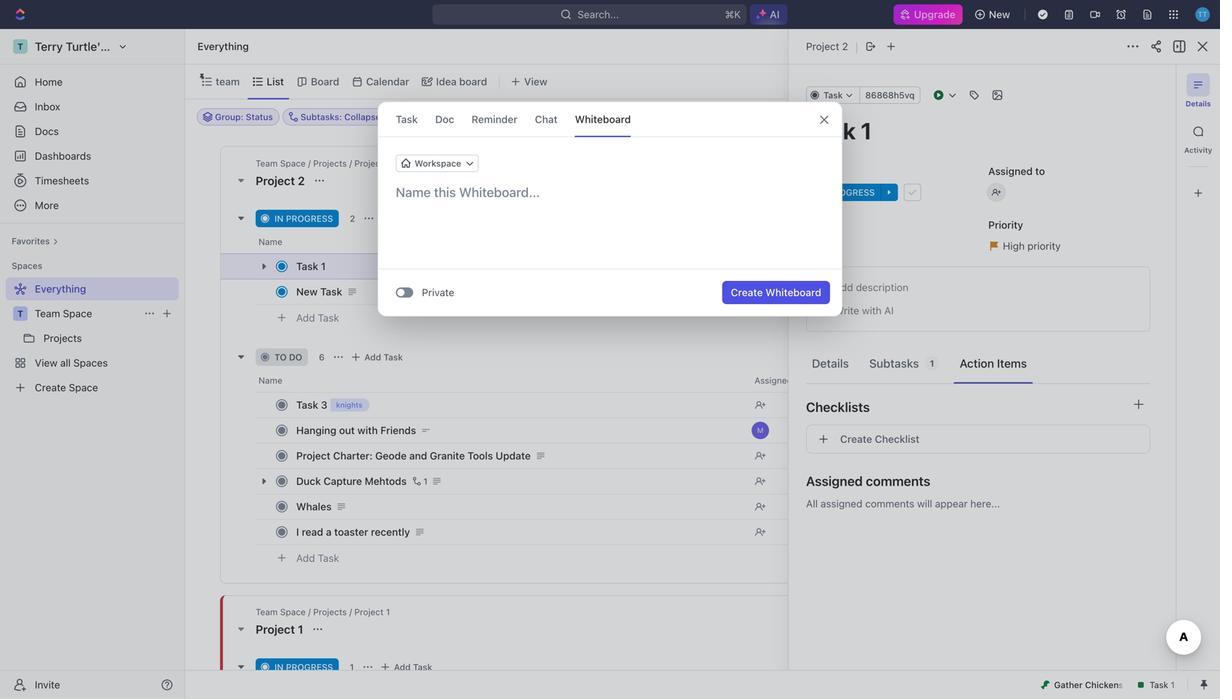 Task type: vqa. For each thing, say whether or not it's contained in the screenshot.
"subtask"
no



Task type: describe. For each thing, give the bounding box(es) containing it.
project 1
[[256, 623, 306, 637]]

assigned for assigned comments
[[806, 474, 863, 489]]

write with ai
[[834, 305, 894, 317]]

team space link
[[35, 302, 138, 325]]

action items button
[[954, 350, 1033, 377]]

subtasks
[[869, 357, 919, 370]]

everything link
[[194, 38, 252, 55]]

team
[[35, 308, 60, 320]]

details inside details button
[[812, 357, 849, 370]]

dashboards link
[[6, 145, 179, 168]]

chat button
[[535, 102, 558, 137]]

Name this Whiteboard... field
[[378, 184, 842, 201]]

appear
[[935, 498, 968, 510]]

1 horizontal spatial to
[[1035, 165, 1045, 177]]

new for new task
[[296, 286, 318, 298]]

task 3
[[296, 399, 327, 411]]

team space
[[35, 308, 92, 320]]

progress for 1
[[286, 662, 333, 673]]

home
[[35, 76, 63, 88]]

assigned for assigned to
[[988, 165, 1033, 177]]

|
[[855, 39, 858, 54]]

docs link
[[6, 120, 179, 143]]

add inside button
[[834, 281, 853, 293]]

new button
[[969, 3, 1019, 26]]

a
[[326, 526, 332, 538]]

86868h5vq
[[865, 90, 915, 100]]

write
[[834, 305, 859, 317]]

chat
[[535, 113, 558, 125]]

assigned comments
[[806, 474, 930, 489]]

checklists
[[806, 399, 870, 415]]

status
[[811, 165, 841, 177]]

whales link
[[293, 496, 743, 517]]

create for create whiteboard
[[731, 287, 763, 298]]

details inside 'task sidebar navigation' tab list
[[1186, 99, 1211, 108]]

sidebar navigation
[[0, 29, 185, 699]]

new task link
[[293, 281, 743, 302]]

all assigned comments will appear here...
[[806, 498, 1000, 510]]

calendar
[[366, 76, 409, 88]]

project for project 2 |
[[806, 40, 839, 52]]

i
[[296, 526, 299, 538]]

2 for project 2 |
[[842, 40, 848, 52]]

checklist
[[875, 433, 920, 445]]

timesheets link
[[6, 169, 179, 192]]

add description
[[834, 281, 909, 293]]

task sidebar navigation tab list
[[1182, 73, 1214, 205]]

create checklist button
[[806, 425, 1150, 454]]

⌘k
[[725, 8, 741, 20]]

i read a toaster recently
[[296, 526, 410, 538]]

board
[[459, 76, 487, 88]]

dashboards
[[35, 150, 91, 162]]

toaster
[[334, 526, 368, 538]]

workspace button
[[396, 155, 479, 172]]

doc button
[[435, 102, 454, 137]]

create whiteboard
[[731, 287, 821, 298]]

drumstick bite image
[[1041, 681, 1050, 690]]

action
[[960, 357, 994, 370]]

details button
[[806, 350, 855, 377]]

granite
[[430, 450, 465, 462]]

charter:
[[333, 450, 373, 462]]

in progress for 1
[[275, 662, 333, 673]]

team space, , element
[[13, 306, 28, 321]]

project 2 link
[[806, 40, 848, 52]]

priority
[[988, 219, 1023, 231]]

task 1 link
[[293, 256, 743, 277]]

upgrade link
[[894, 4, 963, 25]]

create for create checklist
[[840, 433, 872, 445]]

project for project 1
[[256, 623, 295, 637]]

Search tasks... text field
[[1066, 106, 1211, 128]]

inbox link
[[6, 95, 179, 118]]

all
[[806, 498, 818, 510]]

favorites button
[[6, 232, 64, 250]]

friends
[[380, 424, 416, 436]]

project charter: geode and granite tools update
[[296, 450, 531, 462]]

project charter: geode and granite tools update link
[[293, 446, 743, 467]]

list link
[[264, 72, 284, 92]]

team
[[216, 76, 240, 88]]

Edit task name text field
[[806, 117, 1150, 145]]

do
[[289, 352, 302, 362]]

idea board
[[436, 76, 487, 88]]

dialog containing task
[[378, 102, 842, 317]]

board
[[311, 76, 339, 88]]

assigned
[[821, 498, 863, 510]]

project 2
[[256, 174, 308, 188]]

geode
[[375, 450, 407, 462]]

hanging out with friends link
[[293, 420, 743, 441]]

private
[[422, 287, 454, 298]]

whiteboard button
[[575, 102, 631, 137]]

in progress for 2
[[275, 214, 333, 224]]

1 vertical spatial to
[[275, 352, 287, 362]]

favorites
[[12, 236, 50, 246]]

assigned comments button
[[806, 464, 1150, 499]]



Task type: locate. For each thing, give the bounding box(es) containing it.
task inside 'link'
[[320, 286, 342, 298]]

0 vertical spatial whiteboard
[[575, 113, 631, 125]]

recently
[[371, 526, 410, 538]]

0 horizontal spatial assigned
[[806, 474, 863, 489]]

1 inside 1 'button'
[[423, 476, 428, 487]]

2 inside project 2 |
[[842, 40, 848, 52]]

mehtods
[[365, 475, 407, 487]]

1 vertical spatial in progress
[[275, 662, 333, 673]]

create whiteboard button
[[722, 281, 830, 304]]

in down project 2
[[275, 214, 284, 224]]

assigned up assigned
[[806, 474, 863, 489]]

new
[[989, 8, 1010, 20], [296, 286, 318, 298]]

whiteboard
[[575, 113, 631, 125], [766, 287, 821, 298]]

docs
[[35, 125, 59, 137]]

2 horizontal spatial 2
[[842, 40, 848, 52]]

inbox
[[35, 101, 60, 113]]

in progress down project 2
[[275, 214, 333, 224]]

add
[[834, 281, 853, 293], [296, 312, 315, 324], [365, 352, 381, 362], [296, 552, 315, 564], [394, 662, 411, 673]]

1 inside task 1 link
[[321, 260, 326, 272]]

0 horizontal spatial whiteboard
[[575, 113, 631, 125]]

duck
[[296, 475, 321, 487]]

board link
[[308, 72, 339, 92]]

add description button
[[811, 276, 1145, 299]]

i read a toaster recently link
[[293, 522, 743, 543]]

t
[[17, 309, 23, 319]]

task
[[396, 113, 418, 125], [296, 260, 318, 272], [320, 286, 342, 298], [318, 312, 339, 324], [384, 352, 403, 362], [296, 399, 318, 411], [318, 552, 339, 564], [413, 662, 432, 673]]

in for 1
[[275, 662, 284, 673]]

3
[[321, 399, 327, 411]]

1 horizontal spatial new
[[989, 8, 1010, 20]]

0 vertical spatial new
[[989, 8, 1010, 20]]

0 vertical spatial assigned
[[988, 165, 1033, 177]]

reminder
[[472, 113, 517, 125]]

add task
[[296, 312, 339, 324], [365, 352, 403, 362], [296, 552, 339, 564], [394, 662, 432, 673]]

1 vertical spatial create
[[840, 433, 872, 445]]

new right upgrade
[[989, 8, 1010, 20]]

with inside button
[[862, 305, 882, 317]]

capture
[[324, 475, 362, 487]]

assignees
[[614, 112, 657, 122]]

2 in progress from the top
[[275, 662, 333, 673]]

1 progress from the top
[[286, 214, 333, 224]]

idea board link
[[433, 72, 487, 92]]

1 vertical spatial new
[[296, 286, 318, 298]]

in progress
[[275, 214, 333, 224], [275, 662, 333, 673]]

2 vertical spatial 2
[[350, 214, 355, 224]]

0 horizontal spatial with
[[357, 424, 378, 436]]

read
[[302, 526, 323, 538]]

1 vertical spatial in
[[275, 662, 284, 673]]

0 vertical spatial in
[[275, 214, 284, 224]]

details
[[1186, 99, 1211, 108], [812, 357, 849, 370]]

and
[[409, 450, 427, 462]]

hanging out with friends
[[296, 424, 416, 436]]

hanging
[[296, 424, 336, 436]]

progress down project 2
[[286, 214, 333, 224]]

spaces
[[12, 261, 42, 271]]

to do
[[275, 352, 302, 362]]

1 horizontal spatial with
[[862, 305, 882, 317]]

tools
[[468, 450, 493, 462]]

reminder button
[[472, 102, 517, 137]]

assigned
[[988, 165, 1033, 177], [806, 474, 863, 489]]

1 horizontal spatial create
[[840, 433, 872, 445]]

project for project charter: geode and granite tools update
[[296, 450, 330, 462]]

with
[[862, 305, 882, 317], [357, 424, 378, 436]]

comments up all assigned comments will appear here...
[[866, 474, 930, 489]]

comments inside dropdown button
[[866, 474, 930, 489]]

0 vertical spatial with
[[862, 305, 882, 317]]

0 vertical spatial progress
[[286, 214, 333, 224]]

new inside button
[[989, 8, 1010, 20]]

0 vertical spatial 2
[[842, 40, 848, 52]]

1 in from the top
[[275, 214, 284, 224]]

1 horizontal spatial whiteboard
[[766, 287, 821, 298]]

home link
[[6, 70, 179, 94]]

everything
[[198, 40, 249, 52]]

in down the project 1
[[275, 662, 284, 673]]

workspace
[[415, 158, 461, 168]]

0 vertical spatial create
[[731, 287, 763, 298]]

new inside 'link'
[[296, 286, 318, 298]]

space
[[63, 308, 92, 320]]

0 horizontal spatial details
[[812, 357, 849, 370]]

0 horizontal spatial 2
[[298, 174, 305, 188]]

1 vertical spatial assigned
[[806, 474, 863, 489]]

invite
[[35, 679, 60, 691]]

workspace button
[[396, 155, 479, 172]]

0 vertical spatial in progress
[[275, 214, 333, 224]]

2 in from the top
[[275, 662, 284, 673]]

task 3 link
[[293, 395, 743, 416]]

checklists button
[[806, 390, 1150, 425]]

update
[[496, 450, 531, 462]]

out
[[339, 424, 355, 436]]

1 vertical spatial whiteboard
[[766, 287, 821, 298]]

will
[[917, 498, 932, 510]]

upgrade
[[914, 8, 956, 20]]

write with ai button
[[811, 299, 1145, 322]]

comments down assigned comments
[[865, 498, 914, 510]]

6
[[319, 352, 325, 362]]

1 vertical spatial progress
[[286, 662, 333, 673]]

assigned down edit task name 'text field'
[[988, 165, 1033, 177]]

project 2 |
[[806, 39, 858, 54]]

1 horizontal spatial 2
[[350, 214, 355, 224]]

whiteboard inside button
[[766, 287, 821, 298]]

in progress down the project 1
[[275, 662, 333, 673]]

1 vertical spatial 2
[[298, 174, 305, 188]]

create checklist
[[840, 433, 920, 445]]

idea
[[436, 76, 457, 88]]

0 vertical spatial details
[[1186, 99, 1211, 108]]

action items
[[960, 357, 1027, 370]]

task 1
[[296, 260, 326, 272]]

project for project 2
[[256, 174, 295, 188]]

0 vertical spatial comments
[[866, 474, 930, 489]]

assigned inside assigned comments dropdown button
[[806, 474, 863, 489]]

2 progress from the top
[[286, 662, 333, 673]]

project inside project 2 |
[[806, 40, 839, 52]]

0 horizontal spatial create
[[731, 287, 763, 298]]

task button
[[396, 102, 418, 137]]

with right out
[[357, 424, 378, 436]]

new for new
[[989, 8, 1010, 20]]

0 horizontal spatial new
[[296, 286, 318, 298]]

create
[[731, 287, 763, 298], [840, 433, 872, 445]]

to
[[1035, 165, 1045, 177], [275, 352, 287, 362]]

details up checklists
[[812, 357, 849, 370]]

list
[[267, 76, 284, 88]]

here...
[[970, 498, 1000, 510]]

with left ai at top
[[862, 305, 882, 317]]

activity
[[1184, 146, 1212, 154]]

1 vertical spatial with
[[357, 424, 378, 436]]

in for 2
[[275, 214, 284, 224]]

new down task 1
[[296, 286, 318, 298]]

0 vertical spatial to
[[1035, 165, 1045, 177]]

ai
[[884, 305, 894, 317]]

1 button
[[410, 474, 430, 489]]

1 in progress from the top
[[275, 214, 333, 224]]

1 vertical spatial comments
[[865, 498, 914, 510]]

0 horizontal spatial to
[[275, 352, 287, 362]]

progress for 2
[[286, 214, 333, 224]]

whales
[[296, 501, 332, 513]]

calendar link
[[363, 72, 409, 92]]

1 horizontal spatial details
[[1186, 99, 1211, 108]]

1 vertical spatial details
[[812, 357, 849, 370]]

new task
[[296, 286, 342, 298]]

1 horizontal spatial assigned
[[988, 165, 1033, 177]]

timesheets
[[35, 175, 89, 187]]

dialog
[[378, 102, 842, 317]]

2 for project 2
[[298, 174, 305, 188]]

progress down the project 1
[[286, 662, 333, 673]]

2
[[842, 40, 848, 52], [298, 174, 305, 188], [350, 214, 355, 224]]

details up activity
[[1186, 99, 1211, 108]]

doc
[[435, 113, 454, 125]]



